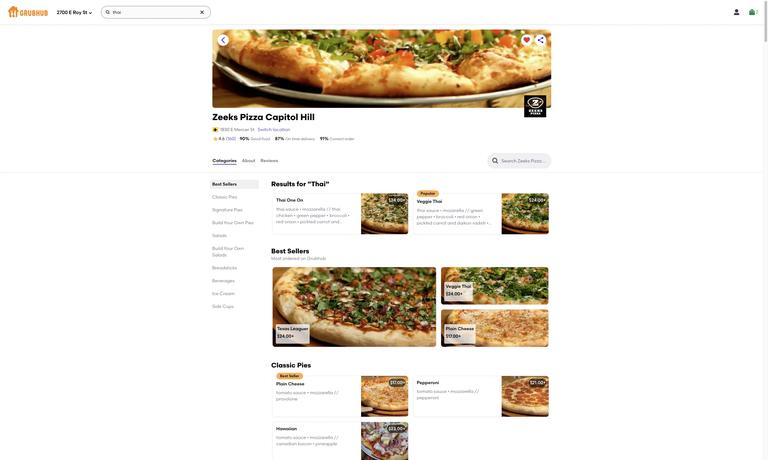 Task type: describe. For each thing, give the bounding box(es) containing it.
main navigation navigation
[[0, 0, 764, 24]]

ice
[[212, 292, 219, 297]]

// for tomato sauce • mozzarella // pepperoni
[[475, 389, 480, 395]]

best sellers tab
[[212, 181, 256, 188]]

to
[[745, 199, 750, 205]]

0 horizontal spatial thai
[[277, 198, 286, 203]]

popular
[[421, 192, 436, 196]]

onion inside thai sauce • mozarella // green pepper • broccoli • red onion • pickled carrot and daikon radish • fresh cilantro // 1-5 stars for spice
[[466, 214, 478, 220]]

pepperoni
[[417, 396, 439, 401]]

beverages
[[212, 279, 235, 284]]

saved restaurant image
[[523, 36, 531, 44]]

1 horizontal spatial for
[[297, 180, 306, 188]]

build your own salads tab
[[212, 246, 256, 259]]

salads inside 'tab'
[[212, 233, 227, 239]]

checkou
[[751, 199, 769, 205]]

+ inside plain cheese $17.00 +
[[459, 334, 462, 339]]

pies up build your own pies tab
[[234, 208, 243, 213]]

5 inside thai sauce • mozarella // green pepper • broccoli • red onion • pickled carrot and daikon radish • fresh cilantro // 1-5 stars for spice
[[455, 227, 458, 233]]

stars inside 'thai sauce • mozzarella // thai chicken • green pepper • broccoli • red onion • pickled carrot and daikon radish • fresh cilantro // 1-5 stars for spice'
[[277, 232, 287, 238]]

pepper inside 'thai sauce • mozzarella // thai chicken • green pepper • broccoli • red onion • pickled carrot and daikon radish • fresh cilantro // 1-5 stars for spice'
[[310, 213, 326, 219]]

green inside 'thai sauce • mozzarella // thai chicken • green pepper • broccoli • red onion • pickled carrot and daikon radish • fresh cilantro // 1-5 stars for spice'
[[297, 213, 309, 219]]

breadsticks
[[212, 266, 237, 271]]

mozarella
[[443, 208, 464, 213]]

mozzarella for thai one on
[[303, 207, 326, 212]]

veggie thai $24.00 +
[[446, 284, 472, 297]]

0 horizontal spatial svg image
[[106, 10, 111, 15]]

e for mercer
[[231, 127, 233, 132]]

provolone
[[277, 397, 298, 402]]

leaguer
[[291, 327, 309, 332]]

0 vertical spatial on
[[286, 137, 291, 141]]

correct order
[[330, 137, 355, 141]]

switch location button
[[258, 126, 291, 133]]

texas
[[278, 327, 290, 332]]

1- inside thai sauce • mozarella // green pepper • broccoli • red onion • pickled carrot and daikon radish • fresh cilantro // 1-5 stars for spice
[[452, 227, 455, 233]]

svg image inside 2 button
[[749, 8, 757, 16]]

hill
[[301, 112, 315, 122]]

"thai"
[[308, 180, 330, 188]]

sauce for veggie thai
[[427, 208, 440, 213]]

one
[[287, 198, 296, 203]]

2 button
[[749, 7, 759, 18]]

proceed
[[726, 199, 744, 205]]

1- inside 'thai sauce • mozzarella // thai chicken • green pepper • broccoli • red onion • pickled carrot and daikon radish • fresh cilantro // 1-5 stars for spice'
[[344, 226, 347, 231]]

tomato for tomato sauce • mozzarella // provolone
[[277, 391, 292, 396]]

green inside thai sauce • mozarella // green pepper • broccoli • red onion • pickled carrot and daikon radish • fresh cilantro // 1-5 stars for spice
[[471, 208, 484, 213]]

sauce for pepperoni
[[434, 389, 447, 395]]

pies down signature pies tab
[[245, 221, 254, 226]]

1830 e mercer st button
[[220, 126, 255, 133]]

cream
[[220, 292, 235, 297]]

sauce for hawaiian
[[293, 436, 306, 441]]

cilantro inside thai sauce • mozarella // green pepper • broccoli • red onion • pickled carrot and daikon radish • fresh cilantro // 1-5 stars for spice
[[429, 227, 445, 233]]

hawaiian
[[277, 427, 297, 432]]

food
[[262, 137, 270, 141]]

pies up seller
[[297, 362, 311, 370]]

thai one on
[[277, 198, 303, 203]]

tomato for tomato sauce • mozzarella // canadian bacon • pineapple
[[277, 436, 292, 441]]

location
[[273, 127, 291, 132]]

ice cream
[[212, 292, 235, 297]]

capitol
[[266, 112, 299, 122]]

ordered
[[283, 256, 300, 262]]

plain for plain cheese
[[277, 382, 287, 387]]

2700 e roy st
[[57, 10, 87, 15]]

(160)
[[226, 136, 236, 142]]

build for build your own pies
[[212, 221, 223, 226]]

sellers for best sellers
[[223, 182, 237, 187]]

1830
[[220, 127, 230, 132]]

0 horizontal spatial svg image
[[89, 11, 92, 15]]

roy
[[73, 10, 82, 15]]

results
[[272, 180, 295, 188]]

• inside tomato sauce • mozzarella // pepperoni
[[448, 389, 450, 395]]

cheese for plain cheese $17.00 +
[[458, 327, 475, 332]]

subscription pass image
[[212, 127, 219, 132]]

on time delivery
[[286, 137, 315, 141]]

zeeks pizza capitol hill logo image
[[525, 95, 547, 117]]

• inside tomato sauce • mozzarella // provolone
[[307, 391, 309, 396]]

plain cheese
[[277, 382, 305, 387]]

categories button
[[212, 150, 237, 173]]

correct
[[330, 137, 344, 141]]

2700
[[57, 10, 68, 15]]

tomato sauce • mozzarella // canadian bacon • pineapple
[[277, 436, 339, 447]]

mercer
[[235, 127, 249, 132]]

sauce for thai one on
[[286, 207, 299, 212]]

thai sauce • mozarella // green pepper • broccoli • red onion • pickled carrot and daikon radish • fresh cilantro // 1-5 stars for spice
[[417, 208, 489, 233]]

ice cream tab
[[212, 291, 256, 298]]

classic pies tab
[[212, 194, 256, 201]]

pickled inside thai sauce • mozarella // green pepper • broccoli • red onion • pickled carrot and daikon radish • fresh cilantro // 1-5 stars for spice
[[417, 221, 433, 226]]

// for thai sauce • mozzarella // thai chicken • green pepper • broccoli • red onion • pickled carrot and daikon radish • fresh cilantro // 1-5 stars for spice
[[327, 207, 331, 212]]

1 $24.00 + from the left
[[389, 198, 406, 203]]

order
[[345, 137, 355, 141]]

your for salads
[[224, 246, 233, 252]]

proceed to checkou button
[[707, 197, 769, 208]]

carrot inside thai sauce • mozarella // green pepper • broccoli • red onion • pickled carrot and daikon radish • fresh cilantro // 1-5 stars for spice
[[434, 221, 447, 226]]

tomato for tomato sauce • mozzarella // pepperoni
[[417, 389, 433, 395]]

build for build your own salads
[[212, 246, 223, 252]]

classic pies inside tab
[[212, 195, 237, 200]]

time
[[292, 137, 300, 141]]

+ inside texas leaguer $24.00 +
[[292, 334, 294, 339]]

reviews
[[261, 158, 278, 164]]

canadian
[[277, 442, 297, 447]]

thai sauce • mozzarella // thai chicken • green pepper • broccoli • red onion • pickled carrot and daikon radish • fresh cilantro // 1-5 stars for spice
[[277, 207, 350, 238]]

broccoli inside 'thai sauce • mozzarella // thai chicken • green pepper • broccoli • red onion • pickled carrot and daikon radish • fresh cilantro // 1-5 stars for spice'
[[330, 213, 347, 219]]

$23.00 +
[[389, 427, 406, 432]]

plain cheese image
[[361, 376, 408, 417]]

best sellers
[[212, 182, 237, 187]]

results for "thai"
[[272, 180, 330, 188]]

breadsticks tab
[[212, 265, 256, 272]]

plain cheese $17.00 +
[[446, 327, 475, 339]]

Search for food, convenience, alcohol... search field
[[101, 6, 211, 19]]

+ inside veggie thai $24.00 +
[[461, 292, 463, 297]]

search icon image
[[492, 157, 500, 165]]

side cups
[[212, 304, 234, 310]]

best sellers most ordered on grubhub
[[272, 248, 326, 262]]

pineapple
[[316, 442, 338, 447]]

1830 e mercer st
[[220, 127, 255, 132]]

broccoli inside thai sauce • mozarella // green pepper • broccoli • red onion • pickled carrot and daikon radish • fresh cilantro // 1-5 stars for spice
[[437, 214, 454, 220]]

sellers for best sellers most ordered on grubhub
[[288, 248, 310, 255]]

$21.00 +
[[531, 381, 546, 386]]

most
[[272, 256, 282, 262]]



Task type: vqa. For each thing, say whether or not it's contained in the screenshot.
About Grubhub Our apps Our blog Careers Investor relations News
no



Task type: locate. For each thing, give the bounding box(es) containing it.
zeeks pizza capitol hill
[[212, 112, 315, 122]]

1 horizontal spatial pepper
[[417, 214, 433, 220]]

mozzarella inside tomato sauce • mozzarella // pepperoni
[[451, 389, 474, 395]]

good food
[[251, 137, 270, 141]]

categories
[[213, 158, 237, 164]]

radish inside 'thai sauce • mozzarella // thai chicken • green pepper • broccoli • red onion • pickled carrot and daikon radish • fresh cilantro // 1-5 stars for spice'
[[292, 226, 305, 231]]

e for roy
[[69, 10, 72, 15]]

switch
[[258, 127, 272, 132]]

broccoli
[[330, 213, 347, 219], [437, 214, 454, 220]]

pepperoni
[[417, 381, 440, 386]]

cheese inside plain cheese $17.00 +
[[458, 327, 475, 332]]

stars inside thai sauce • mozarella // green pepper • broccoli • red onion • pickled carrot and daikon radish • fresh cilantro // 1-5 stars for spice
[[459, 227, 469, 233]]

1 horizontal spatial e
[[231, 127, 233, 132]]

spice inside thai sauce • mozarella // green pepper • broccoli • red onion • pickled carrot and daikon radish • fresh cilantro // 1-5 stars for spice
[[477, 227, 488, 233]]

0 horizontal spatial cheese
[[288, 382, 305, 387]]

st inside main navigation navigation
[[83, 10, 87, 15]]

91
[[320, 136, 325, 142]]

0 horizontal spatial radish
[[292, 226, 305, 231]]

radish inside thai sauce • mozarella // green pepper • broccoli • red onion • pickled carrot and daikon radish • fresh cilantro // 1-5 stars for spice
[[473, 221, 486, 226]]

// inside tomato sauce • mozzarella // pepperoni
[[475, 389, 480, 395]]

svg image left 2 button
[[734, 8, 741, 16]]

texas leaguer $24.00 +
[[278, 327, 309, 339]]

e right 1830
[[231, 127, 233, 132]]

signature
[[212, 208, 233, 213]]

about
[[242, 158, 256, 164]]

0 horizontal spatial $24.00 +
[[389, 198, 406, 203]]

1 horizontal spatial on
[[297, 198, 303, 203]]

mozzarella inside tomato sauce • mozzarella // provolone
[[310, 391, 333, 396]]

saved restaurant button
[[522, 35, 533, 46]]

sellers inside tab
[[223, 182, 237, 187]]

thai one on image
[[361, 194, 408, 235]]

$17.00 +
[[391, 381, 406, 386]]

salads inside build your own salads
[[212, 253, 227, 258]]

2 horizontal spatial svg image
[[749, 8, 757, 16]]

0 horizontal spatial for
[[288, 232, 294, 238]]

0 horizontal spatial pepper
[[310, 213, 326, 219]]

caret left icon image
[[219, 36, 227, 44]]

•
[[300, 207, 302, 212], [441, 208, 442, 213], [294, 213, 296, 219], [327, 213, 329, 219], [348, 213, 350, 219], [434, 214, 436, 220], [455, 214, 457, 220], [479, 214, 481, 220], [298, 220, 299, 225], [487, 221, 489, 226], [306, 226, 308, 231], [448, 389, 450, 395], [307, 391, 309, 396], [307, 436, 309, 441], [313, 442, 315, 447]]

pepper
[[310, 213, 326, 219], [417, 214, 433, 220]]

salads up build your own salads on the left of page
[[212, 233, 227, 239]]

pickled down veggie thai at the top right
[[417, 221, 433, 226]]

0 horizontal spatial classic pies
[[212, 195, 237, 200]]

0 vertical spatial plain
[[446, 327, 457, 332]]

best for best sellers most ordered on grubhub
[[272, 248, 286, 255]]

thai inside thai sauce • mozarella // green pepper • broccoli • red onion • pickled carrot and daikon radish • fresh cilantro // 1-5 stars for spice
[[417, 208, 426, 213]]

tomato up pepperoni
[[417, 389, 433, 395]]

0 horizontal spatial stars
[[277, 232, 287, 238]]

pickled down thai one on
[[300, 220, 316, 225]]

0 vertical spatial own
[[234, 221, 244, 226]]

1 horizontal spatial pickled
[[417, 221, 433, 226]]

1 horizontal spatial classic
[[272, 362, 296, 370]]

about button
[[242, 150, 256, 173]]

own for pies
[[234, 221, 244, 226]]

your down salads 'tab'
[[224, 246, 233, 252]]

0 horizontal spatial onion
[[285, 220, 297, 225]]

build inside build your own salads
[[212, 246, 223, 252]]

0 horizontal spatial pickled
[[300, 220, 316, 225]]

st inside button
[[251, 127, 255, 132]]

thai for thai sauce • mozarella // green pepper • broccoli • red onion • pickled carrot and daikon radish • fresh cilantro // 1-5 stars for spice
[[417, 208, 426, 213]]

tomato sauce • mozzarella // provolone
[[277, 391, 339, 402]]

2 your from the top
[[224, 246, 233, 252]]

0 horizontal spatial fresh
[[309, 226, 320, 231]]

1 salads from the top
[[212, 233, 227, 239]]

1 horizontal spatial svg image
[[200, 10, 205, 15]]

build your own salads
[[212, 246, 244, 258]]

carrot inside 'thai sauce • mozzarella // thai chicken • green pepper • broccoli • red onion • pickled carrot and daikon radish • fresh cilantro // 1-5 stars for spice'
[[317, 220, 330, 225]]

1 horizontal spatial thai
[[433, 199, 443, 205]]

1 vertical spatial salads
[[212, 253, 227, 258]]

sellers up on
[[288, 248, 310, 255]]

mozzarella for plain cheese
[[310, 391, 333, 396]]

0 horizontal spatial green
[[297, 213, 309, 219]]

0 horizontal spatial 5
[[347, 226, 350, 231]]

daikon
[[458, 221, 472, 226], [277, 226, 291, 231]]

red inside 'thai sauce • mozzarella // thai chicken • green pepper • broccoli • red onion • pickled carrot and daikon radish • fresh cilantro // 1-5 stars for spice'
[[277, 220, 284, 225]]

classic up best seller
[[272, 362, 296, 370]]

best for best sellers
[[212, 182, 222, 187]]

fresh up best sellers most ordered on grubhub
[[309, 226, 320, 231]]

own
[[234, 221, 244, 226], [234, 246, 244, 252]]

1 your from the top
[[224, 221, 233, 226]]

Search Zeeks Pizza Capitol Hill search field
[[501, 158, 550, 164]]

cheese for plain cheese
[[288, 382, 305, 387]]

sellers
[[223, 182, 237, 187], [288, 248, 310, 255]]

red down mozarella
[[458, 214, 465, 220]]

0 vertical spatial e
[[69, 10, 72, 15]]

0 horizontal spatial st
[[83, 10, 87, 15]]

your inside build your own salads
[[224, 246, 233, 252]]

salads up breadsticks
[[212, 253, 227, 258]]

pickled
[[300, 220, 316, 225], [417, 221, 433, 226]]

sauce down one
[[286, 207, 299, 212]]

tomato inside tomato sauce • mozzarella // pepperoni
[[417, 389, 433, 395]]

red inside thai sauce • mozarella // green pepper • broccoli • red onion • pickled carrot and daikon radish • fresh cilantro // 1-5 stars for spice
[[458, 214, 465, 220]]

daikon inside 'thai sauce • mozzarella // thai chicken • green pepper • broccoli • red onion • pickled carrot and daikon radish • fresh cilantro // 1-5 stars for spice'
[[277, 226, 291, 231]]

plain inside plain cheese $17.00 +
[[446, 327, 457, 332]]

signature pies tab
[[212, 207, 256, 214]]

thai inside veggie thai $24.00 +
[[462, 284, 472, 290]]

tomato up canadian
[[277, 436, 292, 441]]

1 horizontal spatial radish
[[473, 221, 486, 226]]

for
[[297, 180, 306, 188], [470, 227, 476, 233], [288, 232, 294, 238]]

pizza
[[240, 112, 264, 122]]

1 horizontal spatial green
[[471, 208, 484, 213]]

build
[[212, 221, 223, 226], [212, 246, 223, 252]]

0 horizontal spatial broccoli
[[330, 213, 347, 219]]

1 vertical spatial on
[[297, 198, 303, 203]]

on
[[301, 256, 306, 262]]

mozzarella for hawaiian
[[310, 436, 333, 441]]

1 horizontal spatial cheese
[[458, 327, 475, 332]]

1 horizontal spatial $24.00 +
[[530, 198, 546, 203]]

$17.00 inside plain cheese $17.00 +
[[446, 334, 459, 339]]

2 horizontal spatial thai
[[417, 208, 426, 213]]

2 salads from the top
[[212, 253, 227, 258]]

0 vertical spatial your
[[224, 221, 233, 226]]

build your own pies tab
[[212, 220, 256, 227]]

sauce up pepperoni
[[434, 389, 447, 395]]

0 horizontal spatial spice
[[295, 232, 306, 238]]

fresh
[[309, 226, 320, 231], [417, 227, 428, 233]]

0 vertical spatial classic pies
[[212, 195, 237, 200]]

beverages tab
[[212, 278, 256, 285]]

pepper inside thai sauce • mozarella // green pepper • broccoli • red onion • pickled carrot and daikon radish • fresh cilantro // 1-5 stars for spice
[[417, 214, 433, 220]]

0 horizontal spatial e
[[69, 10, 72, 15]]

best inside best sellers most ordered on grubhub
[[272, 248, 286, 255]]

$23.00
[[389, 427, 403, 432]]

sauce inside 'thai sauce • mozzarella // thai chicken • green pepper • broccoli • red onion • pickled carrot and daikon radish • fresh cilantro // 1-5 stars for spice'
[[286, 207, 299, 212]]

1 vertical spatial classic pies
[[272, 362, 311, 370]]

st up the good
[[251, 127, 255, 132]]

1 horizontal spatial broccoli
[[437, 214, 454, 220]]

svg image
[[749, 8, 757, 16], [106, 10, 111, 15], [200, 10, 205, 15]]

2 $24.00 + from the left
[[530, 198, 546, 203]]

radish
[[473, 221, 486, 226], [292, 226, 305, 231]]

own inside build your own salads
[[234, 246, 244, 252]]

5 inside 'thai sauce • mozzarella // thai chicken • green pepper • broccoli • red onion • pickled carrot and daikon radish • fresh cilantro // 1-5 stars for spice'
[[347, 226, 350, 231]]

sauce inside tomato sauce • mozzarella // canadian bacon • pineapple
[[293, 436, 306, 441]]

your for pies
[[224, 221, 233, 226]]

veggie thai
[[417, 199, 443, 205]]

switch location
[[258, 127, 291, 132]]

build your own pies
[[212, 221, 254, 226]]

// for thai sauce • mozarella // green pepper • broccoli • red onion • pickled carrot and daikon radish • fresh cilantro // 1-5 stars for spice
[[465, 208, 470, 213]]

best inside tab
[[212, 182, 222, 187]]

0 vertical spatial st
[[83, 10, 87, 15]]

$24.00 inside texas leaguer $24.00 +
[[278, 334, 292, 339]]

1 horizontal spatial classic pies
[[272, 362, 311, 370]]

veggie inside veggie thai $24.00 +
[[446, 284, 461, 290]]

fresh inside thai sauce • mozarella // green pepper • broccoli • red onion • pickled carrot and daikon radish • fresh cilantro // 1-5 stars for spice
[[417, 227, 428, 233]]

// for tomato sauce • mozzarella // provolone
[[334, 391, 339, 396]]

1 horizontal spatial plain
[[446, 327, 457, 332]]

e
[[69, 10, 72, 15], [231, 127, 233, 132]]

sauce down the 'plain cheese'
[[293, 391, 306, 396]]

for inside 'thai sauce • mozzarella // thai chicken • green pepper • broccoli • red onion • pickled carrot and daikon radish • fresh cilantro // 1-5 stars for spice'
[[288, 232, 294, 238]]

plain
[[446, 327, 457, 332], [277, 382, 287, 387]]

tomato sauce • mozzarella // pepperoni
[[417, 389, 480, 401]]

thai for veggie thai
[[433, 199, 443, 205]]

salads tab
[[212, 233, 256, 239]]

1 vertical spatial own
[[234, 246, 244, 252]]

hawaiian image
[[361, 423, 408, 461]]

1 vertical spatial plain
[[277, 382, 287, 387]]

tomato inside tomato sauce • mozzarella // provolone
[[277, 391, 292, 396]]

best up most
[[272, 248, 286, 255]]

1 vertical spatial sellers
[[288, 248, 310, 255]]

thai for veggie thai $24.00 +
[[462, 284, 472, 290]]

pies
[[229, 195, 237, 200], [234, 208, 243, 213], [245, 221, 254, 226], [297, 362, 311, 370]]

0 horizontal spatial plain
[[277, 382, 287, 387]]

1 vertical spatial $17.00
[[391, 381, 403, 386]]

1 horizontal spatial daikon
[[458, 221, 472, 226]]

green right 'chicken'
[[297, 213, 309, 219]]

build down signature at the left top
[[212, 221, 223, 226]]

0 vertical spatial classic
[[212, 195, 228, 200]]

5
[[347, 226, 350, 231], [455, 227, 458, 233]]

2
[[757, 9, 759, 15]]

own for salads
[[234, 246, 244, 252]]

2 own from the top
[[234, 246, 244, 252]]

$21.00
[[531, 381, 544, 386]]

e inside main navigation navigation
[[69, 10, 72, 15]]

daikon down mozarella
[[458, 221, 472, 226]]

spice
[[477, 227, 488, 233], [295, 232, 306, 238]]

0 horizontal spatial red
[[277, 220, 284, 225]]

0 vertical spatial build
[[212, 221, 223, 226]]

1 vertical spatial best
[[272, 248, 286, 255]]

fresh inside 'thai sauce • mozzarella // thai chicken • green pepper • broccoli • red onion • pickled carrot and daikon radish • fresh cilantro // 1-5 stars for spice'
[[309, 226, 320, 231]]

0 vertical spatial best
[[212, 182, 222, 187]]

veggie for veggie thai
[[417, 199, 432, 205]]

classic pies down best sellers
[[212, 195, 237, 200]]

1 build from the top
[[212, 221, 223, 226]]

1 horizontal spatial 1-
[[452, 227, 455, 233]]

best up the classic pies tab
[[212, 182, 222, 187]]

st
[[83, 10, 87, 15], [251, 127, 255, 132]]

1 vertical spatial build
[[212, 246, 223, 252]]

1 horizontal spatial stars
[[459, 227, 469, 233]]

red down 'chicken'
[[277, 220, 284, 225]]

own down salads 'tab'
[[234, 246, 244, 252]]

on
[[286, 137, 291, 141], [297, 198, 303, 203]]

87
[[275, 136, 280, 142]]

0 horizontal spatial classic
[[212, 195, 228, 200]]

1 horizontal spatial carrot
[[434, 221, 447, 226]]

0 vertical spatial salads
[[212, 233, 227, 239]]

0 horizontal spatial cilantro
[[321, 226, 337, 231]]

bacon
[[298, 442, 312, 447]]

st for 2700 e roy st
[[83, 10, 87, 15]]

1 horizontal spatial sellers
[[288, 248, 310, 255]]

cilantro inside 'thai sauce • mozzarella // thai chicken • green pepper • broccoli • red onion • pickled carrot and daikon radish • fresh cilantro // 1-5 stars for spice'
[[321, 226, 337, 231]]

veggie for veggie thai $24.00 +
[[446, 284, 461, 290]]

proceed to checkou
[[726, 199, 769, 205]]

veggie thai image
[[502, 194, 549, 235]]

classic pies up best seller
[[272, 362, 311, 370]]

2 horizontal spatial thai
[[462, 284, 472, 290]]

2 horizontal spatial for
[[470, 227, 476, 233]]

0 horizontal spatial carrot
[[317, 220, 330, 225]]

best
[[212, 182, 222, 187], [272, 248, 286, 255], [280, 374, 288, 379]]

zeeks
[[212, 112, 238, 122]]

sellers up the classic pies tab
[[223, 182, 237, 187]]

classic inside tab
[[212, 195, 228, 200]]

1 horizontal spatial red
[[458, 214, 465, 220]]

// inside tomato sauce • mozzarella // canadian bacon • pineapple
[[334, 436, 339, 441]]

e left 'roy'
[[69, 10, 72, 15]]

mozzarella for pepperoni
[[451, 389, 474, 395]]

st for 1830 e mercer st
[[251, 127, 255, 132]]

1 horizontal spatial $17.00
[[446, 334, 459, 339]]

on left time
[[286, 137, 291, 141]]

sauce for plain cheese
[[293, 391, 306, 396]]

mozzarella inside 'thai sauce • mozzarella // thai chicken • green pepper • broccoli • red onion • pickled carrot and daikon radish • fresh cilantro // 1-5 stars for spice'
[[303, 207, 326, 212]]

2 build from the top
[[212, 246, 223, 252]]

good
[[251, 137, 261, 141]]

carrot
[[317, 220, 330, 225], [434, 221, 447, 226]]

stars down mozarella
[[459, 227, 469, 233]]

st right 'roy'
[[83, 10, 87, 15]]

share icon image
[[537, 36, 545, 44]]

1 horizontal spatial spice
[[477, 227, 488, 233]]

// inside tomato sauce • mozzarella // provolone
[[334, 391, 339, 396]]

seller
[[289, 374, 300, 379]]

green right mozarella
[[471, 208, 484, 213]]

0 horizontal spatial and
[[331, 220, 340, 225]]

90
[[240, 136, 245, 142]]

1 horizontal spatial svg image
[[734, 8, 741, 16]]

best for best seller
[[280, 374, 288, 379]]

1 vertical spatial st
[[251, 127, 255, 132]]

tomato inside tomato sauce • mozzarella // canadian bacon • pineapple
[[277, 436, 292, 441]]

1 horizontal spatial fresh
[[417, 227, 428, 233]]

svg image
[[734, 8, 741, 16], [89, 11, 92, 15]]

1 vertical spatial veggie
[[446, 284, 461, 290]]

build inside build your own pies tab
[[212, 221, 223, 226]]

0 horizontal spatial thai
[[277, 207, 285, 212]]

sellers inside best sellers most ordered on grubhub
[[288, 248, 310, 255]]

1 horizontal spatial thai
[[332, 207, 341, 212]]

sauce inside thai sauce • mozarella // green pepper • broccoli • red onion • pickled carrot and daikon radish • fresh cilantro // 1-5 stars for spice
[[427, 208, 440, 213]]

1 vertical spatial classic
[[272, 362, 296, 370]]

1 horizontal spatial cilantro
[[429, 227, 445, 233]]

veggie
[[417, 199, 432, 205], [446, 284, 461, 290]]

side cups tab
[[212, 304, 256, 310]]

0 vertical spatial veggie
[[417, 199, 432, 205]]

build up breadsticks
[[212, 246, 223, 252]]

daikon inside thai sauce • mozarella // green pepper • broccoli • red onion • pickled carrot and daikon radish • fresh cilantro // 1-5 stars for spice
[[458, 221, 472, 226]]

1 own from the top
[[234, 221, 244, 226]]

and inside thai sauce • mozarella // green pepper • broccoli • red onion • pickled carrot and daikon radish • fresh cilantro // 1-5 stars for spice
[[448, 221, 456, 226]]

fresh down veggie thai at the top right
[[417, 227, 428, 233]]

$24.00 inside veggie thai $24.00 +
[[446, 292, 461, 297]]

classic
[[212, 195, 228, 200], [272, 362, 296, 370]]

$24.00
[[389, 198, 403, 203], [530, 198, 544, 203], [446, 292, 461, 297], [278, 334, 292, 339]]

plain for plain cheese $17.00 +
[[446, 327, 457, 332]]

on right one
[[297, 198, 303, 203]]

delivery
[[301, 137, 315, 141]]

and inside 'thai sauce • mozzarella // thai chicken • green pepper • broccoli • red onion • pickled carrot and daikon radish • fresh cilantro // 1-5 stars for spice'
[[331, 220, 340, 225]]

2 vertical spatial best
[[280, 374, 288, 379]]

best left seller
[[280, 374, 288, 379]]

1 horizontal spatial onion
[[466, 214, 478, 220]]

svg image right 'roy'
[[89, 11, 92, 15]]

tomato up provolone
[[277, 391, 292, 396]]

pepperoni image
[[502, 376, 549, 417]]

your down signature pies
[[224, 221, 233, 226]]

pies up signature pies tab
[[229, 195, 237, 200]]

1 vertical spatial your
[[224, 246, 233, 252]]

0 horizontal spatial 1-
[[344, 226, 347, 231]]

4.6
[[219, 136, 225, 142]]

1 vertical spatial cheese
[[288, 382, 305, 387]]

1 horizontal spatial veggie
[[446, 284, 461, 290]]

cups
[[223, 304, 234, 310]]

daikon down 'chicken'
[[277, 226, 291, 231]]

chicken
[[277, 213, 293, 219]]

// for tomato sauce • mozzarella // canadian bacon • pineapple
[[334, 436, 339, 441]]

1 horizontal spatial st
[[251, 127, 255, 132]]

reviews button
[[261, 150, 279, 173]]

sauce up bacon at bottom left
[[293, 436, 306, 441]]

1 horizontal spatial and
[[448, 221, 456, 226]]

1 vertical spatial e
[[231, 127, 233, 132]]

own down signature pies tab
[[234, 221, 244, 226]]

1 horizontal spatial 5
[[455, 227, 458, 233]]

0 horizontal spatial veggie
[[417, 199, 432, 205]]

pickled inside 'thai sauce • mozzarella // thai chicken • green pepper • broccoli • red onion • pickled carrot and daikon radish • fresh cilantro // 1-5 stars for spice'
[[300, 220, 316, 225]]

sauce inside tomato sauce • mozzarella // provolone
[[293, 391, 306, 396]]

and
[[331, 220, 340, 225], [448, 221, 456, 226]]

0 horizontal spatial daikon
[[277, 226, 291, 231]]

star icon image
[[212, 136, 219, 142]]

your
[[224, 221, 233, 226], [224, 246, 233, 252]]

e inside 1830 e mercer st button
[[231, 127, 233, 132]]

stars down 'chicken'
[[277, 232, 287, 238]]

0 vertical spatial $17.00
[[446, 334, 459, 339]]

thai for thai sauce • mozzarella // thai chicken • green pepper • broccoli • red onion • pickled carrot and daikon radish • fresh cilantro // 1-5 stars for spice
[[277, 207, 285, 212]]

mozzarella inside tomato sauce • mozzarella // canadian bacon • pineapple
[[310, 436, 333, 441]]

1-
[[344, 226, 347, 231], [452, 227, 455, 233]]

classic pies
[[212, 195, 237, 200], [272, 362, 311, 370]]

sauce inside tomato sauce • mozzarella // pepperoni
[[434, 389, 447, 395]]

grubhub
[[307, 256, 326, 262]]

0 horizontal spatial on
[[286, 137, 291, 141]]

for inside thai sauce • mozarella // green pepper • broccoli • red onion • pickled carrot and daikon radish • fresh cilantro // 1-5 stars for spice
[[470, 227, 476, 233]]

sauce down veggie thai at the top right
[[427, 208, 440, 213]]

signature pies
[[212, 208, 243, 213]]

classic up signature at the left top
[[212, 195, 228, 200]]

side
[[212, 304, 222, 310]]

0 horizontal spatial $17.00
[[391, 381, 403, 386]]

0 horizontal spatial sellers
[[223, 182, 237, 187]]

best seller
[[280, 374, 300, 379]]

0 vertical spatial sellers
[[223, 182, 237, 187]]

onion inside 'thai sauce • mozzarella // thai chicken • green pepper • broccoli • red onion • pickled carrot and daikon radish • fresh cilantro // 1-5 stars for spice'
[[285, 220, 297, 225]]

onion
[[466, 214, 478, 220], [285, 220, 297, 225]]

0 vertical spatial cheese
[[458, 327, 475, 332]]

mozzarella
[[303, 207, 326, 212], [451, 389, 474, 395], [310, 391, 333, 396], [310, 436, 333, 441]]

spice inside 'thai sauce • mozzarella // thai chicken • green pepper • broccoli • red onion • pickled carrot and daikon radish • fresh cilantro // 1-5 stars for spice'
[[295, 232, 306, 238]]



